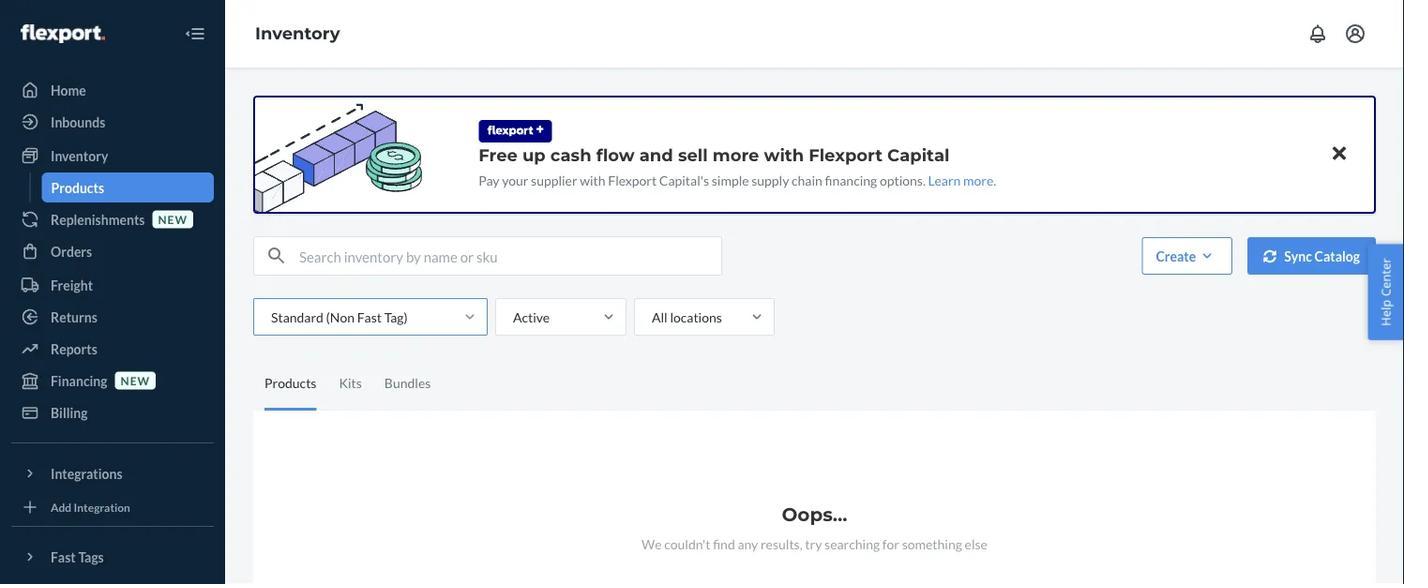 Task type: locate. For each thing, give the bounding box(es) containing it.
sync
[[1285, 248, 1312, 264]]

for
[[883, 536, 900, 552]]

1 vertical spatial new
[[121, 374, 150, 387]]

help
[[1378, 300, 1395, 326]]

products
[[51, 180, 104, 196], [265, 375, 317, 391]]

0 horizontal spatial products
[[51, 180, 104, 196]]

more right learn
[[964, 172, 994, 188]]

else
[[965, 536, 988, 552]]

0 horizontal spatial fast
[[51, 549, 76, 565]]

inventory
[[255, 23, 340, 44], [51, 148, 108, 164]]

fast inside dropdown button
[[51, 549, 76, 565]]

create
[[1156, 248, 1196, 264]]

freight
[[51, 277, 93, 293]]

billing
[[51, 405, 88, 421]]

Search inventory by name or sku text field
[[299, 237, 722, 275]]

and
[[640, 144, 673, 165]]

help center button
[[1368, 244, 1405, 340]]

products up replenishments
[[51, 180, 104, 196]]

options.
[[880, 172, 926, 188]]

replenishments
[[51, 212, 145, 228]]

reports
[[51, 341, 97, 357]]

pay
[[479, 172, 500, 188]]

home link
[[11, 75, 214, 105]]

open account menu image
[[1345, 23, 1367, 45]]

fast left tag)
[[357, 309, 382, 325]]

capital
[[888, 144, 950, 165]]

sync catalog
[[1285, 248, 1360, 264]]

kits
[[339, 375, 362, 391]]

freight link
[[11, 270, 214, 300]]

1 vertical spatial fast
[[51, 549, 76, 565]]

fast tags
[[51, 549, 104, 565]]

inbounds link
[[11, 107, 214, 137]]

1 horizontal spatial inventory link
[[255, 23, 340, 44]]

0 horizontal spatial with
[[580, 172, 606, 188]]

we
[[642, 536, 662, 552]]

1 horizontal spatial flexport
[[809, 144, 883, 165]]

with
[[764, 144, 804, 165], [580, 172, 606, 188]]

1 horizontal spatial inventory
[[255, 23, 340, 44]]

new down reports link
[[121, 374, 150, 387]]

any
[[738, 536, 758, 552]]

0 horizontal spatial more
[[713, 144, 759, 165]]

1 vertical spatial products
[[265, 375, 317, 391]]

0 horizontal spatial new
[[121, 374, 150, 387]]

with up the supply
[[764, 144, 804, 165]]

1 vertical spatial more
[[964, 172, 994, 188]]

with down cash
[[580, 172, 606, 188]]

up
[[523, 144, 546, 165]]

chain
[[792, 172, 823, 188]]

1 horizontal spatial with
[[764, 144, 804, 165]]

0 vertical spatial new
[[158, 212, 188, 226]]

capital's
[[659, 172, 709, 188]]

tag)
[[384, 309, 408, 325]]

free up cash flow and sell more with flexport capital pay your supplier with flexport capital's simple supply chain financing options. learn more .
[[479, 144, 997, 188]]

new
[[158, 212, 188, 226], [121, 374, 150, 387]]

sync catalog button
[[1248, 237, 1376, 275]]

inventory link
[[255, 23, 340, 44], [11, 141, 214, 171]]

0 vertical spatial inventory
[[255, 23, 340, 44]]

active
[[513, 309, 550, 325]]

new down 'products' link
[[158, 212, 188, 226]]

fast left tags on the bottom of page
[[51, 549, 76, 565]]

integrations button
[[11, 459, 214, 489]]

billing link
[[11, 398, 214, 428]]

new for financing
[[121, 374, 150, 387]]

more
[[713, 144, 759, 165], [964, 172, 994, 188]]

0 vertical spatial with
[[764, 144, 804, 165]]

tags
[[78, 549, 104, 565]]

flexport
[[809, 144, 883, 165], [608, 172, 657, 188]]

0 horizontal spatial inventory
[[51, 148, 108, 164]]

bundles
[[385, 375, 431, 391]]

simple
[[712, 172, 749, 188]]

flexport down the flow at the left top of the page
[[608, 172, 657, 188]]

1 vertical spatial inventory
[[51, 148, 108, 164]]

1 vertical spatial inventory link
[[11, 141, 214, 171]]

open notifications image
[[1307, 23, 1330, 45]]

flexport logo image
[[21, 24, 105, 43]]

help center
[[1378, 258, 1395, 326]]

0 vertical spatial more
[[713, 144, 759, 165]]

0 vertical spatial fast
[[357, 309, 382, 325]]

create button
[[1142, 237, 1233, 275]]

flexport up financing
[[809, 144, 883, 165]]

home
[[51, 82, 86, 98]]

0 horizontal spatial flexport
[[608, 172, 657, 188]]

center
[[1378, 258, 1395, 297]]

products left the kits
[[265, 375, 317, 391]]

fast
[[357, 309, 382, 325], [51, 549, 76, 565]]

1 vertical spatial with
[[580, 172, 606, 188]]

locations
[[670, 309, 722, 325]]

more up simple
[[713, 144, 759, 165]]

learn
[[928, 172, 961, 188]]

1 horizontal spatial new
[[158, 212, 188, 226]]



Task type: vqa. For each thing, say whether or not it's contained in the screenshot.
the left Inventory
yes



Task type: describe. For each thing, give the bounding box(es) containing it.
learn more link
[[928, 172, 994, 188]]

returns link
[[11, 302, 214, 332]]

try
[[805, 536, 822, 552]]

something
[[902, 536, 963, 552]]

cash
[[551, 144, 592, 165]]

0 horizontal spatial inventory link
[[11, 141, 214, 171]]

orders link
[[11, 236, 214, 266]]

standard (non fast tag)
[[271, 309, 408, 325]]

1 vertical spatial flexport
[[608, 172, 657, 188]]

catalog
[[1315, 248, 1360, 264]]

1 horizontal spatial products
[[265, 375, 317, 391]]

new for replenishments
[[158, 212, 188, 226]]

close image
[[1333, 142, 1346, 165]]

returns
[[51, 309, 97, 325]]

products link
[[42, 173, 214, 203]]

supply
[[752, 172, 789, 188]]

find
[[713, 536, 735, 552]]

fast tags button
[[11, 542, 214, 572]]

results,
[[761, 536, 803, 552]]

integrations
[[51, 466, 123, 482]]

your
[[502, 172, 529, 188]]

orders
[[51, 243, 92, 259]]

supplier
[[531, 172, 578, 188]]

.
[[994, 172, 997, 188]]

close navigation image
[[184, 23, 206, 45]]

financing
[[825, 172, 877, 188]]

all
[[652, 309, 668, 325]]

we couldn't find any results, try searching for something else
[[642, 536, 988, 552]]

add integration
[[51, 500, 130, 514]]

1 horizontal spatial fast
[[357, 309, 382, 325]]

add integration link
[[11, 496, 214, 519]]

searching
[[825, 536, 880, 552]]

1 horizontal spatial more
[[964, 172, 994, 188]]

couldn't
[[664, 536, 711, 552]]

all locations
[[652, 309, 722, 325]]

0 vertical spatial products
[[51, 180, 104, 196]]

integration
[[74, 500, 130, 514]]

(non
[[326, 309, 355, 325]]

flow
[[596, 144, 635, 165]]

financing
[[51, 373, 108, 389]]

oops...
[[782, 503, 848, 526]]

sell
[[678, 144, 708, 165]]

0 vertical spatial inventory link
[[255, 23, 340, 44]]

add
[[51, 500, 71, 514]]

standard
[[271, 309, 324, 325]]

inbounds
[[51, 114, 105, 130]]

sync alt image
[[1264, 250, 1277, 263]]

free
[[479, 144, 518, 165]]

0 vertical spatial flexport
[[809, 144, 883, 165]]

reports link
[[11, 334, 214, 364]]



